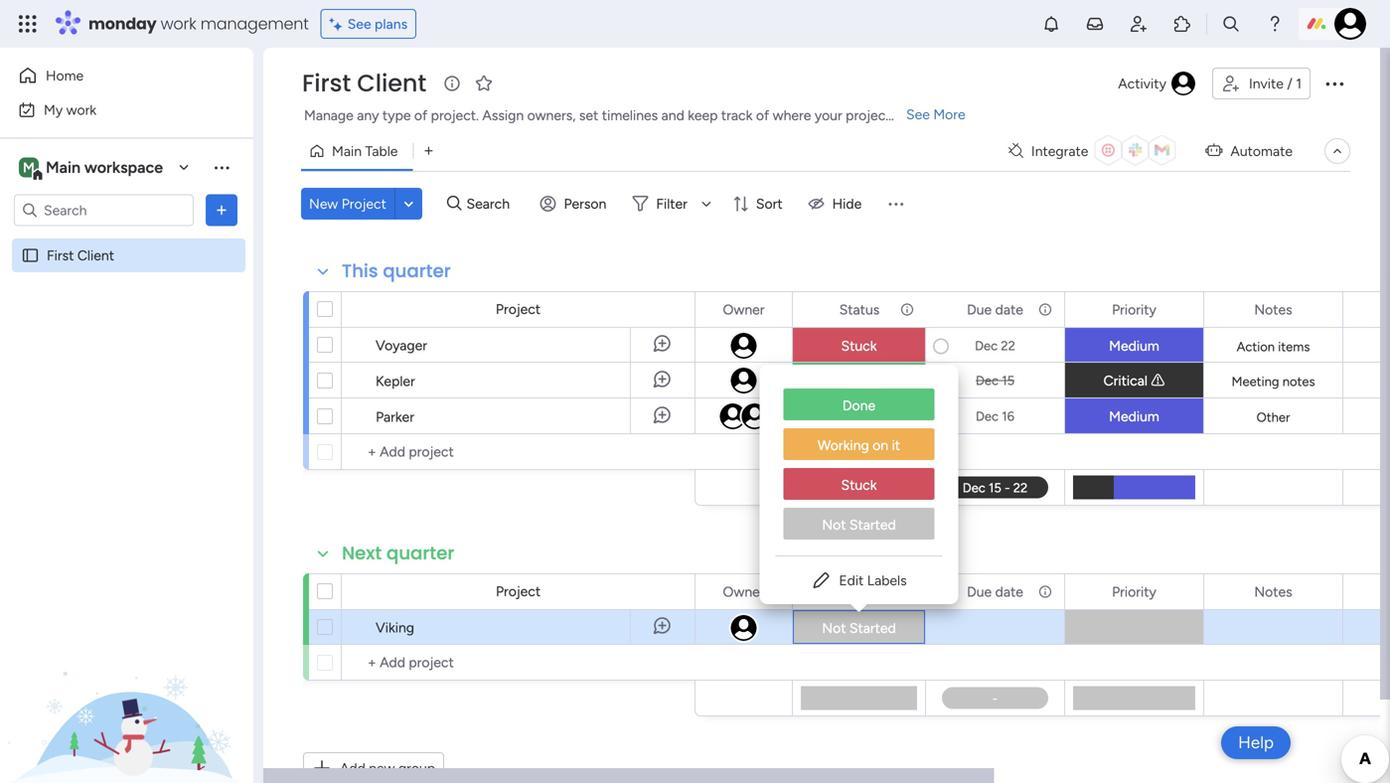 Task type: describe. For each thing, give the bounding box(es) containing it.
2 not from the top
[[822, 620, 846, 637]]

dapulse integrations image
[[1009, 144, 1024, 159]]

2 not started from the top
[[822, 620, 896, 637]]

table
[[365, 143, 398, 160]]

2 owner from the top
[[723, 584, 765, 600]]

due for 2nd due date field from the top of the page
[[967, 584, 992, 600]]

done option
[[784, 389, 935, 420]]

edit labels button
[[776, 565, 943, 596]]

project.
[[431, 107, 479, 124]]

hide
[[833, 195, 862, 212]]

status field for column information icon related to status
[[835, 581, 885, 603]]

new project button
[[301, 188, 395, 220]]

first client list box
[[0, 235, 253, 541]]

2 due date field from the top
[[962, 581, 1029, 603]]

meeting notes
[[1232, 374, 1316, 390]]

this
[[342, 258, 378, 284]]

2 priority field from the top
[[1107, 581, 1162, 603]]

my work button
[[12, 94, 214, 126]]

see for see plans
[[348, 15, 371, 32]]

1 working from the top
[[818, 408, 869, 425]]

manage
[[304, 107, 354, 124]]

due date for 1st due date field from the top
[[967, 301, 1024, 318]]

main for main table
[[332, 143, 362, 160]]

1 date from the top
[[996, 301, 1024, 318]]

inbox image
[[1085, 14, 1105, 34]]

dec 16
[[976, 409, 1015, 424]]

2 date from the top
[[996, 584, 1024, 600]]

arrow down image
[[695, 192, 719, 216]]

critical ⚠️️
[[1104, 372, 1165, 389]]

filter button
[[625, 188, 719, 220]]

help button
[[1222, 727, 1291, 759]]

stands.
[[895, 107, 939, 124]]

dec 22
[[975, 338, 1016, 354]]

priority for second priority field from the bottom
[[1112, 301, 1157, 318]]

action
[[1237, 339, 1275, 355]]

person
[[564, 195, 607, 212]]

other
[[1257, 410, 1291, 425]]

medium for voyager
[[1110, 337, 1160, 354]]

critical
[[1104, 372, 1148, 389]]

16
[[1002, 409, 1015, 424]]

2 started from the top
[[850, 620, 896, 637]]

15
[[1002, 373, 1015, 389]]

work for my
[[66, 101, 97, 118]]

select product image
[[18, 14, 38, 34]]

any
[[357, 107, 379, 124]]

1 owner from the top
[[723, 301, 765, 318]]

column information image for status
[[900, 302, 916, 318]]

integrate
[[1032, 143, 1089, 160]]

invite
[[1249, 75, 1284, 92]]

it inside option
[[892, 437, 901, 454]]

Search field
[[462, 190, 521, 218]]

1 on from the top
[[873, 408, 889, 425]]

workspace options image
[[212, 157, 232, 177]]

client inside list box
[[77, 247, 114, 264]]

automate
[[1231, 143, 1293, 160]]

not started inside option
[[822, 516, 896, 533]]

this quarter
[[342, 258, 451, 284]]

working on it inside 'working on it' option
[[818, 437, 901, 454]]

1 it from the top
[[892, 408, 901, 425]]

quarter for next quarter
[[387, 541, 455, 566]]

dec for dec 22
[[975, 338, 998, 354]]

kepler
[[376, 373, 415, 390]]

1 notes field from the top
[[1250, 299, 1298, 321]]

more
[[934, 106, 966, 123]]

1
[[1296, 75, 1302, 92]]

due date for 2nd due date field from the top of the page
[[967, 584, 1024, 600]]

see plans
[[348, 15, 408, 32]]

hide button
[[801, 188, 874, 220]]

edit
[[839, 572, 864, 589]]

owners,
[[527, 107, 576, 124]]

workspace
[[84, 158, 163, 177]]

timelines
[[602, 107, 658, 124]]

sort button
[[725, 188, 795, 220]]

help
[[1239, 733, 1274, 753]]

new project
[[309, 195, 387, 212]]

monday work management
[[88, 12, 309, 35]]

not inside option
[[822, 516, 846, 533]]

22
[[1001, 338, 1016, 354]]

sort
[[756, 195, 783, 212]]

set
[[579, 107, 599, 124]]

next quarter
[[342, 541, 455, 566]]

monday
[[88, 12, 157, 35]]

workspace image
[[19, 157, 39, 178]]

project
[[846, 107, 891, 124]]

noah lott image
[[1335, 8, 1367, 40]]

on inside option
[[873, 437, 889, 454]]

0 vertical spatial first
[[302, 67, 351, 100]]

2 + add project text field from the top
[[352, 651, 686, 675]]

stuck option
[[784, 468, 935, 500]]

activity button
[[1111, 68, 1205, 99]]



Task type: vqa. For each thing, say whether or not it's contained in the screenshot.
1st Owner field from the bottom of the page
yes



Task type: locate. For each thing, give the bounding box(es) containing it.
2 done from the top
[[843, 397, 876, 414]]

2 it from the top
[[892, 437, 901, 454]]

apps image
[[1173, 14, 1193, 34]]

1 status from the top
[[840, 301, 880, 318]]

0 vertical spatial medium
[[1110, 337, 1160, 354]]

date
[[996, 301, 1024, 318], [996, 584, 1024, 600]]

1 horizontal spatial work
[[161, 12, 196, 35]]

2 on from the top
[[873, 437, 889, 454]]

0 horizontal spatial column information image
[[900, 302, 916, 318]]

quarter right next
[[387, 541, 455, 566]]

main
[[332, 143, 362, 160], [46, 158, 81, 177]]

m
[[23, 159, 35, 176]]

2 dec from the top
[[976, 373, 999, 389]]

work right my
[[66, 101, 97, 118]]

column information image for status
[[900, 584, 916, 600]]

0 horizontal spatial work
[[66, 101, 97, 118]]

column information image for due date
[[1038, 302, 1054, 318]]

1 vertical spatial due date field
[[962, 581, 1029, 603]]

status up done option at the right of the page
[[840, 301, 880, 318]]

First Client field
[[297, 67, 432, 100]]

1 vertical spatial it
[[892, 437, 901, 454]]

not started down edit labels button
[[822, 620, 896, 637]]

1 due date from the top
[[967, 301, 1024, 318]]

0 vertical spatial project
[[342, 195, 387, 212]]

0 vertical spatial working
[[818, 408, 869, 425]]

see for see more
[[907, 106, 930, 123]]

of right "type"
[[414, 107, 428, 124]]

1 vertical spatial not
[[822, 620, 846, 637]]

1 horizontal spatial client
[[357, 67, 427, 100]]

1 due from the top
[[967, 301, 992, 318]]

Status field
[[835, 299, 885, 321], [835, 581, 885, 603]]

1 vertical spatial quarter
[[387, 541, 455, 566]]

started down the stuck option on the right bottom of page
[[850, 516, 896, 533]]

it
[[892, 408, 901, 425], [892, 437, 901, 454]]

filter
[[656, 195, 688, 212]]

⚠️️
[[1151, 372, 1165, 389]]

3 dec from the top
[[976, 409, 999, 424]]

0 vertical spatial client
[[357, 67, 427, 100]]

1 horizontal spatial column information image
[[1038, 302, 1054, 318]]

0 vertical spatial it
[[892, 408, 901, 425]]

column information image
[[900, 302, 916, 318], [1038, 302, 1054, 318]]

due up dec 22
[[967, 301, 992, 318]]

keep
[[688, 107, 718, 124]]

0 vertical spatial owner field
[[718, 299, 770, 321]]

2 stuck from the top
[[841, 477, 877, 494]]

1 + add project text field from the top
[[352, 440, 686, 464]]

1 vertical spatial status
[[840, 584, 880, 600]]

angle down image
[[404, 196, 414, 211]]

medium for parker
[[1110, 408, 1160, 425]]

plans
[[375, 15, 408, 32]]

due right "labels"
[[967, 584, 992, 600]]

project for this quarter
[[496, 301, 541, 318]]

lottie animation element
[[0, 583, 253, 783]]

stuck up not started option
[[841, 477, 877, 494]]

1 notes from the top
[[1255, 301, 1293, 318]]

first client right the 'public board' icon
[[47, 247, 114, 264]]

0 vertical spatial working on it
[[818, 408, 901, 425]]

0 vertical spatial status field
[[835, 299, 885, 321]]

where
[[773, 107, 812, 124]]

2 notes from the top
[[1255, 584, 1293, 600]]

1 vertical spatial due date
[[967, 584, 1024, 600]]

1 status field from the top
[[835, 299, 885, 321]]

+ Add project text field
[[352, 440, 686, 464], [352, 651, 686, 675]]

work for monday
[[161, 12, 196, 35]]

project for next quarter
[[496, 583, 541, 600]]

working on it
[[818, 408, 901, 425], [818, 437, 901, 454]]

medium up critical ⚠️️
[[1110, 337, 1160, 354]]

main inside button
[[332, 143, 362, 160]]

main table button
[[301, 135, 413, 167]]

2 column information image from the left
[[1038, 584, 1054, 600]]

1 vertical spatial + add project text field
[[352, 651, 686, 675]]

0 vertical spatial due date
[[967, 301, 1024, 318]]

stuck inside option
[[841, 477, 877, 494]]

1 due date field from the top
[[962, 299, 1029, 321]]

0 vertical spatial on
[[873, 408, 889, 425]]

first client up the any
[[302, 67, 427, 100]]

notes for 1st notes field
[[1255, 301, 1293, 318]]

1 done from the top
[[843, 372, 876, 389]]

home button
[[12, 60, 214, 91]]

status field up done option at the right of the page
[[835, 299, 885, 321]]

working on it up the stuck option on the right bottom of page
[[818, 437, 901, 454]]

1 column information image from the left
[[900, 302, 916, 318]]

2 due from the top
[[967, 584, 992, 600]]

1 horizontal spatial first
[[302, 67, 351, 100]]

1 vertical spatial done
[[843, 397, 876, 414]]

1 vertical spatial medium
[[1110, 408, 1160, 425]]

1 vertical spatial stuck
[[841, 477, 877, 494]]

quarter
[[383, 258, 451, 284], [387, 541, 455, 566]]

1 vertical spatial notes field
[[1250, 581, 1298, 603]]

done
[[843, 372, 876, 389], [843, 397, 876, 414]]

dec left the 15
[[976, 373, 999, 389]]

not started
[[822, 516, 896, 533], [822, 620, 896, 637]]

help image
[[1265, 14, 1285, 34]]

1 of from the left
[[414, 107, 428, 124]]

v2 done deadline image
[[933, 371, 949, 390]]

1 vertical spatial due
[[967, 584, 992, 600]]

main for main workspace
[[46, 158, 81, 177]]

1 medium from the top
[[1110, 337, 1160, 354]]

2 status field from the top
[[835, 581, 885, 603]]

Next quarter field
[[337, 541, 460, 567]]

list box
[[760, 373, 959, 556]]

options image
[[1323, 72, 1347, 95], [764, 293, 778, 327], [899, 293, 913, 327], [1037, 575, 1051, 609]]

1 column information image from the left
[[900, 584, 916, 600]]

menu image
[[886, 194, 906, 214]]

main left table
[[332, 143, 362, 160]]

0 horizontal spatial column information image
[[900, 584, 916, 600]]

2 due date from the top
[[967, 584, 1024, 600]]

1 stuck from the top
[[841, 337, 877, 354]]

see inside button
[[348, 15, 371, 32]]

labels
[[868, 572, 907, 589]]

and
[[662, 107, 685, 124]]

1 vertical spatial status field
[[835, 581, 885, 603]]

owner
[[723, 301, 765, 318], [723, 584, 765, 600]]

0 horizontal spatial main
[[46, 158, 81, 177]]

client up "type"
[[357, 67, 427, 100]]

project inside button
[[342, 195, 387, 212]]

see plans button
[[321, 9, 417, 39]]

1 vertical spatial project
[[496, 301, 541, 318]]

notes
[[1283, 374, 1316, 390]]

0 horizontal spatial client
[[77, 247, 114, 264]]

2 of from the left
[[756, 107, 770, 124]]

lottie animation image
[[0, 583, 253, 783]]

first client inside list box
[[47, 247, 114, 264]]

see left plans
[[348, 15, 371, 32]]

add view image
[[425, 144, 433, 158]]

2 medium from the top
[[1110, 408, 1160, 425]]

2 working from the top
[[818, 437, 869, 454]]

column information image
[[900, 584, 916, 600], [1038, 584, 1054, 600]]

1 vertical spatial working
[[818, 437, 869, 454]]

see
[[348, 15, 371, 32], [907, 106, 930, 123]]

1 priority from the top
[[1112, 301, 1157, 318]]

see more link
[[905, 104, 968, 124]]

my work
[[44, 101, 97, 118]]

0 vertical spatial started
[[850, 516, 896, 533]]

1 horizontal spatial see
[[907, 106, 930, 123]]

assign
[[483, 107, 524, 124]]

see more
[[907, 106, 966, 123]]

1 vertical spatial first
[[47, 247, 74, 264]]

on up the stuck option on the right bottom of page
[[873, 437, 889, 454]]

1 horizontal spatial column information image
[[1038, 584, 1054, 600]]

next
[[342, 541, 382, 566]]

manage any type of project. assign owners, set timelines and keep track of where your project stands.
[[304, 107, 939, 124]]

track
[[722, 107, 753, 124]]

0 horizontal spatial first
[[47, 247, 74, 264]]

1 horizontal spatial of
[[756, 107, 770, 124]]

v2 search image
[[447, 193, 462, 215]]

0 horizontal spatial first client
[[47, 247, 114, 264]]

0 vertical spatial owner
[[723, 301, 765, 318]]

priority
[[1112, 301, 1157, 318], [1112, 584, 1157, 600]]

1 vertical spatial priority field
[[1107, 581, 1162, 603]]

not down 'edit'
[[822, 620, 846, 637]]

1 priority field from the top
[[1107, 299, 1162, 321]]

2 priority from the top
[[1112, 584, 1157, 600]]

1 vertical spatial on
[[873, 437, 889, 454]]

0 vertical spatial notes
[[1255, 301, 1293, 318]]

voyager
[[376, 337, 427, 354]]

first
[[302, 67, 351, 100], [47, 247, 74, 264]]

main right workspace image
[[46, 158, 81, 177]]

stuck up done option at the right of the page
[[841, 337, 877, 354]]

1 vertical spatial work
[[66, 101, 97, 118]]

main inside 'workspace selection' element
[[46, 158, 81, 177]]

option
[[0, 238, 253, 242]]

person button
[[532, 188, 619, 220]]

working up 'working on it' option
[[818, 408, 869, 425]]

0 vertical spatial status
[[840, 301, 880, 318]]

options image
[[212, 200, 232, 220], [1037, 293, 1051, 327], [764, 575, 778, 609], [899, 575, 913, 609], [1315, 575, 1329, 609]]

column information image for due date
[[1038, 584, 1054, 600]]

quarter for this quarter
[[383, 258, 451, 284]]

client down search in workspace field
[[77, 247, 114, 264]]

stuck
[[841, 337, 877, 354], [841, 477, 877, 494]]

0 vertical spatial work
[[161, 12, 196, 35]]

of
[[414, 107, 428, 124], [756, 107, 770, 124]]

due for 1st due date field from the top
[[967, 301, 992, 318]]

1 vertical spatial priority
[[1112, 584, 1157, 600]]

it up 'working on it' option
[[892, 408, 901, 425]]

0 vertical spatial first client
[[302, 67, 427, 100]]

not
[[822, 516, 846, 533], [822, 620, 846, 637]]

0 vertical spatial priority
[[1112, 301, 1157, 318]]

2 column information image from the left
[[1038, 302, 1054, 318]]

type
[[383, 107, 411, 124]]

0 vertical spatial done
[[843, 372, 876, 389]]

1 vertical spatial date
[[996, 584, 1024, 600]]

1 vertical spatial not started
[[822, 620, 896, 637]]

0 horizontal spatial of
[[414, 107, 428, 124]]

medium down critical ⚠️️
[[1110, 408, 1160, 425]]

working inside option
[[818, 437, 869, 454]]

meeting
[[1232, 374, 1280, 390]]

0 vertical spatial date
[[996, 301, 1024, 318]]

management
[[201, 12, 309, 35]]

dec
[[975, 338, 998, 354], [976, 373, 999, 389], [976, 409, 999, 424]]

1 working on it from the top
[[818, 408, 901, 425]]

0 vertical spatial priority field
[[1107, 299, 1162, 321]]

Priority field
[[1107, 299, 1162, 321], [1107, 581, 1162, 603]]

dec left 22
[[975, 338, 998, 354]]

1 vertical spatial started
[[850, 620, 896, 637]]

0 vertical spatial due date field
[[962, 299, 1029, 321]]

activity
[[1119, 75, 1167, 92]]

Owner field
[[718, 299, 770, 321], [718, 581, 770, 603]]

work
[[161, 12, 196, 35], [66, 101, 97, 118]]

home
[[46, 67, 84, 84]]

2 status from the top
[[840, 584, 880, 600]]

main workspace
[[46, 158, 163, 177]]

0 vertical spatial dec
[[975, 338, 998, 354]]

1 dec from the top
[[975, 338, 998, 354]]

working
[[818, 408, 869, 425], [818, 437, 869, 454]]

0 vertical spatial + add project text field
[[352, 440, 686, 464]]

it up the stuck option on the right bottom of page
[[892, 437, 901, 454]]

of right track
[[756, 107, 770, 124]]

1 started from the top
[[850, 516, 896, 533]]

dec for dec 15
[[976, 373, 999, 389]]

workspace selection element
[[19, 156, 166, 181]]

This quarter field
[[337, 258, 456, 284]]

1 vertical spatial owner
[[723, 584, 765, 600]]

0 vertical spatial notes field
[[1250, 299, 1298, 321]]

autopilot image
[[1206, 137, 1223, 163]]

status down not started option
[[840, 584, 880, 600]]

main table
[[332, 143, 398, 160]]

my
[[44, 101, 63, 118]]

1 not from the top
[[822, 516, 846, 533]]

first right the 'public board' icon
[[47, 247, 74, 264]]

add to favorites image
[[474, 73, 494, 93]]

started down edit labels
[[850, 620, 896, 637]]

/
[[1288, 75, 1293, 92]]

1 vertical spatial first client
[[47, 247, 114, 264]]

1 vertical spatial working on it
[[818, 437, 901, 454]]

see left more
[[907, 106, 930, 123]]

2 notes field from the top
[[1250, 581, 1298, 603]]

show board description image
[[441, 74, 464, 93]]

items
[[1279, 339, 1311, 355]]

1 vertical spatial owner field
[[718, 581, 770, 603]]

quarter right 'this'
[[383, 258, 451, 284]]

edit labels
[[839, 572, 907, 589]]

0 vertical spatial due
[[967, 301, 992, 318]]

1 vertical spatial client
[[77, 247, 114, 264]]

not down the stuck option on the right bottom of page
[[822, 516, 846, 533]]

done inside option
[[843, 397, 876, 414]]

0 vertical spatial not started
[[822, 516, 896, 533]]

0 vertical spatial not
[[822, 516, 846, 533]]

1 owner field from the top
[[718, 299, 770, 321]]

notifications image
[[1042, 14, 1062, 34]]

your
[[815, 107, 843, 124]]

0 vertical spatial stuck
[[841, 337, 877, 354]]

1 horizontal spatial main
[[332, 143, 362, 160]]

Search in workspace field
[[42, 199, 166, 222]]

dec 15
[[976, 373, 1015, 389]]

notes
[[1255, 301, 1293, 318], [1255, 584, 1293, 600]]

invite / 1 button
[[1213, 68, 1311, 99]]

Notes field
[[1250, 299, 1298, 321], [1250, 581, 1298, 603]]

1 vertical spatial dec
[[976, 373, 999, 389]]

invite / 1
[[1249, 75, 1302, 92]]

on up 'working on it' option
[[873, 408, 889, 425]]

due
[[967, 301, 992, 318], [967, 584, 992, 600]]

first inside list box
[[47, 247, 74, 264]]

search everything image
[[1222, 14, 1242, 34]]

viking
[[376, 619, 415, 636]]

0 horizontal spatial see
[[348, 15, 371, 32]]

first up manage
[[302, 67, 351, 100]]

0 vertical spatial see
[[348, 15, 371, 32]]

status field down not started option
[[835, 581, 885, 603]]

dec left 16
[[976, 409, 999, 424]]

work right monday
[[161, 12, 196, 35]]

dec for dec 16
[[976, 409, 999, 424]]

1 vertical spatial see
[[907, 106, 930, 123]]

parker
[[376, 409, 414, 425]]

notes for 1st notes field from the bottom of the page
[[1255, 584, 1293, 600]]

work inside my work "button"
[[66, 101, 97, 118]]

public board image
[[21, 246, 40, 265]]

medium
[[1110, 337, 1160, 354], [1110, 408, 1160, 425]]

invite members image
[[1129, 14, 1149, 34]]

not started down the stuck option on the right bottom of page
[[822, 516, 896, 533]]

new
[[309, 195, 338, 212]]

0 vertical spatial quarter
[[383, 258, 451, 284]]

1 horizontal spatial first client
[[302, 67, 427, 100]]

working up the stuck option on the right bottom of page
[[818, 437, 869, 454]]

working on it up 'working on it' option
[[818, 408, 901, 425]]

2 vertical spatial project
[[496, 583, 541, 600]]

not started option
[[784, 508, 935, 540]]

due date
[[967, 301, 1024, 318], [967, 584, 1024, 600]]

priority for 1st priority field from the bottom of the page
[[1112, 584, 1157, 600]]

list box containing done
[[760, 373, 959, 556]]

working on it option
[[784, 428, 935, 460]]

Due date field
[[962, 299, 1029, 321], [962, 581, 1029, 603]]

status
[[840, 301, 880, 318], [840, 584, 880, 600]]

2 vertical spatial dec
[[976, 409, 999, 424]]

started inside not started option
[[850, 516, 896, 533]]

client
[[357, 67, 427, 100], [77, 247, 114, 264]]

collapse board header image
[[1330, 143, 1346, 159]]

2 working on it from the top
[[818, 437, 901, 454]]

1 vertical spatial notes
[[1255, 584, 1293, 600]]

2 owner field from the top
[[718, 581, 770, 603]]

action items
[[1237, 339, 1311, 355]]

1 not started from the top
[[822, 516, 896, 533]]

status field for column information image corresponding to status
[[835, 299, 885, 321]]



